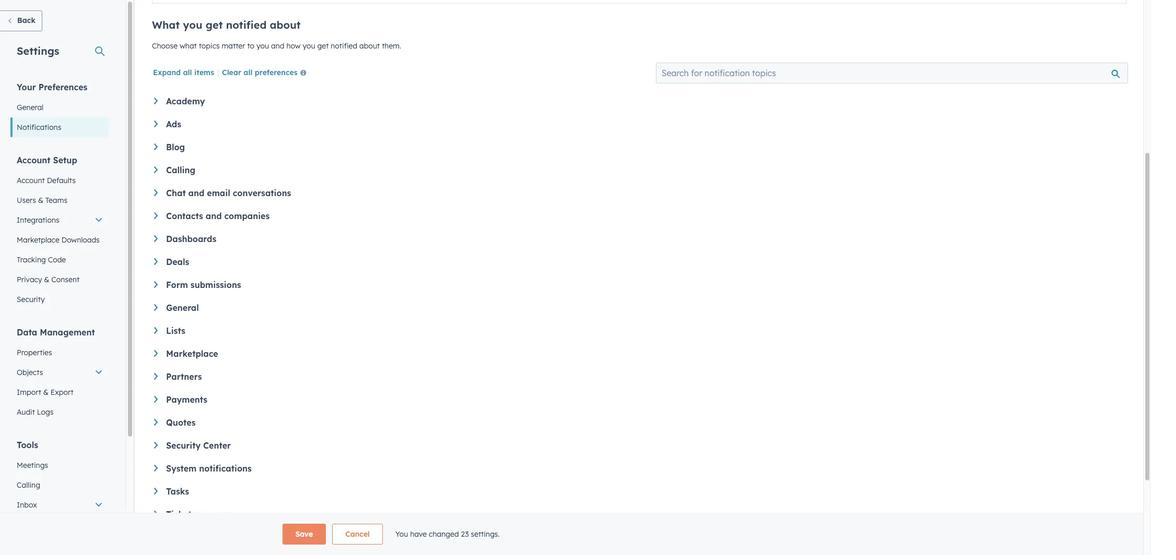 Task type: describe. For each thing, give the bounding box(es) containing it.
blog
[[166, 142, 185, 152]]

cancel
[[345, 530, 370, 539]]

caret image for blog
[[154, 144, 158, 150]]

ads button
[[154, 119, 1124, 130]]

companies
[[224, 211, 270, 221]]

your preferences element
[[10, 81, 109, 137]]

how
[[286, 41, 301, 51]]

them.
[[382, 41, 401, 51]]

notifications
[[17, 123, 61, 132]]

caret image for quotes
[[154, 419, 158, 426]]

security for security
[[17, 295, 45, 304]]

you have changed 23 settings.
[[395, 530, 500, 539]]

expand all items button
[[153, 68, 214, 77]]

form submissions
[[166, 280, 241, 290]]

1 horizontal spatial about
[[359, 41, 380, 51]]

all for clear
[[244, 68, 252, 77]]

general link
[[10, 98, 109, 118]]

and for contacts and companies
[[206, 211, 222, 221]]

marketplace for marketplace
[[166, 349, 218, 359]]

caret image for ads
[[154, 121, 158, 127]]

deals button
[[154, 257, 1124, 267]]

contacts and companies button
[[154, 211, 1124, 221]]

contacts
[[166, 211, 203, 221]]

& for teams
[[38, 196, 43, 205]]

account defaults link
[[10, 171, 109, 191]]

marketplace downloads
[[17, 236, 100, 245]]

topics
[[199, 41, 220, 51]]

objects
[[17, 368, 43, 378]]

back
[[17, 16, 35, 25]]

your
[[17, 82, 36, 92]]

marketplace downloads link
[[10, 230, 109, 250]]

tasks button
[[154, 487, 1124, 497]]

0 horizontal spatial you
[[183, 18, 202, 31]]

system notifications button
[[154, 464, 1124, 474]]

caret image for general
[[154, 304, 158, 311]]

properties
[[17, 348, 52, 358]]

dashboards button
[[154, 234, 1124, 244]]

notifications link
[[10, 118, 109, 137]]

users & teams link
[[10, 191, 109, 210]]

meetings link
[[10, 456, 109, 476]]

what
[[180, 41, 197, 51]]

changed
[[429, 530, 459, 539]]

logs
[[37, 408, 53, 417]]

teams
[[45, 196, 67, 205]]

payments
[[166, 395, 207, 405]]

items
[[194, 68, 214, 77]]

inbox button
[[10, 496, 109, 515]]

privacy & consent link
[[10, 270, 109, 290]]

form submissions button
[[154, 280, 1124, 290]]

system notifications
[[166, 464, 252, 474]]

partners
[[166, 372, 202, 382]]

what
[[152, 18, 180, 31]]

objects button
[[10, 363, 109, 383]]

what you get notified about
[[152, 18, 301, 31]]

audit
[[17, 408, 35, 417]]

caret image for partners
[[154, 373, 158, 380]]

notifications
[[199, 464, 252, 474]]

academy button
[[154, 96, 1124, 107]]

matter
[[222, 41, 245, 51]]

caret image for calling
[[154, 167, 158, 173]]

caret image for marketplace
[[154, 350, 158, 357]]

caret image for deals
[[154, 259, 158, 265]]

& for consent
[[44, 275, 49, 285]]

23
[[461, 530, 469, 539]]

caret image for lists
[[154, 327, 158, 334]]

security link
[[10, 290, 109, 310]]

1 vertical spatial get
[[317, 41, 329, 51]]

account setup element
[[10, 155, 109, 310]]

ads
[[166, 119, 181, 130]]

setup
[[53, 155, 77, 166]]

meetings
[[17, 461, 48, 471]]

users & teams
[[17, 196, 67, 205]]

quotes
[[166, 418, 196, 428]]

integrations
[[17, 216, 59, 225]]

chat
[[166, 188, 186, 198]]

account defaults
[[17, 176, 76, 185]]

clear
[[222, 68, 241, 77]]

caret image for academy
[[154, 98, 158, 104]]

preferences
[[255, 68, 298, 77]]

security for security center
[[166, 441, 201, 451]]

expand
[[153, 68, 181, 77]]

tickets button
[[154, 510, 1124, 520]]

data management element
[[10, 327, 109, 422]]

clear all preferences button
[[222, 67, 311, 80]]

import
[[17, 388, 41, 397]]



Task type: vqa. For each thing, say whether or not it's contained in the screenshot.
ACCOUNT corresponding to Account Setup
yes



Task type: locate. For each thing, give the bounding box(es) containing it.
& inside data management element
[[43, 388, 48, 397]]

email
[[207, 188, 230, 198]]

you right how
[[303, 41, 315, 51]]

0 horizontal spatial security
[[17, 295, 45, 304]]

calling button
[[154, 165, 1124, 175]]

security
[[17, 295, 45, 304], [166, 441, 201, 451]]

preferences
[[38, 82, 87, 92]]

caret image inside blog dropdown button
[[154, 144, 158, 150]]

settings.
[[471, 530, 500, 539]]

1 vertical spatial account
[[17, 176, 45, 185]]

and
[[271, 41, 284, 51], [188, 188, 204, 198], [206, 211, 222, 221]]

caret image inside general dropdown button
[[154, 304, 158, 311]]

conversations
[[233, 188, 291, 198]]

2 caret image from the top
[[154, 167, 158, 173]]

general inside your preferences element
[[17, 103, 43, 112]]

all left "items"
[[183, 68, 192, 77]]

cancel button
[[332, 524, 383, 545]]

expand all items
[[153, 68, 214, 77]]

4 caret image from the top
[[154, 281, 158, 288]]

calling
[[166, 165, 195, 175], [17, 481, 40, 490]]

payments button
[[154, 395, 1124, 405]]

marketplace up partners
[[166, 349, 218, 359]]

and right chat
[[188, 188, 204, 198]]

import & export
[[17, 388, 73, 397]]

caret image inside marketplace 'dropdown button'
[[154, 350, 158, 357]]

marketplace down the integrations
[[17, 236, 59, 245]]

2 all from the left
[[244, 68, 252, 77]]

audit logs link
[[10, 403, 109, 422]]

11 caret image from the top
[[154, 465, 158, 472]]

all right clear
[[244, 68, 252, 77]]

you
[[395, 530, 408, 539]]

1 vertical spatial &
[[44, 275, 49, 285]]

0 vertical spatial calling
[[166, 165, 195, 175]]

2 horizontal spatial you
[[303, 41, 315, 51]]

caret image for chat and email conversations
[[154, 190, 158, 196]]

academy
[[166, 96, 205, 107]]

caret image inside the chat and email conversations dropdown button
[[154, 190, 158, 196]]

form
[[166, 280, 188, 290]]

tools element
[[10, 440, 109, 556]]

1 horizontal spatial all
[[244, 68, 252, 77]]

1 horizontal spatial and
[[206, 211, 222, 221]]

0 vertical spatial get
[[206, 18, 223, 31]]

account for account defaults
[[17, 176, 45, 185]]

save button
[[282, 524, 326, 545]]

center
[[203, 441, 231, 451]]

tickets
[[166, 510, 196, 520]]

have
[[410, 530, 427, 539]]

caret image inside academy dropdown button
[[154, 98, 158, 104]]

about left them.
[[359, 41, 380, 51]]

caret image inside tickets dropdown button
[[154, 511, 158, 518]]

3 caret image from the top
[[154, 190, 158, 196]]

inbox
[[17, 501, 37, 510]]

0 vertical spatial &
[[38, 196, 43, 205]]

1 vertical spatial calling
[[17, 481, 40, 490]]

calling up chat
[[166, 165, 195, 175]]

4 caret image from the top
[[154, 213, 158, 219]]

caret image for payments
[[154, 396, 158, 403]]

1 all from the left
[[183, 68, 192, 77]]

0 horizontal spatial marketplace
[[17, 236, 59, 245]]

defaults
[[47, 176, 76, 185]]

3 caret image from the top
[[154, 236, 158, 242]]

caret image for tickets
[[154, 511, 158, 518]]

caret image for security center
[[154, 442, 158, 449]]

8 caret image from the top
[[154, 396, 158, 403]]

you
[[183, 18, 202, 31], [256, 41, 269, 51], [303, 41, 315, 51]]

choose what topics matter to you and how you get notified about them.
[[152, 41, 401, 51]]

0 horizontal spatial about
[[270, 18, 301, 31]]

caret image inside contacts and companies dropdown button
[[154, 213, 158, 219]]

& left export
[[43, 388, 48, 397]]

1 horizontal spatial you
[[256, 41, 269, 51]]

1 horizontal spatial marketplace
[[166, 349, 218, 359]]

0 vertical spatial notified
[[226, 18, 267, 31]]

1 vertical spatial general
[[166, 303, 199, 313]]

0 vertical spatial account
[[17, 155, 50, 166]]

2 horizontal spatial and
[[271, 41, 284, 51]]

0 vertical spatial marketplace
[[17, 236, 59, 245]]

1 vertical spatial about
[[359, 41, 380, 51]]

2 caret image from the top
[[154, 121, 158, 127]]

marketplace
[[17, 236, 59, 245], [166, 349, 218, 359]]

0 horizontal spatial notified
[[226, 18, 267, 31]]

submissions
[[191, 280, 241, 290]]

9 caret image from the top
[[154, 419, 158, 426]]

caret image for contacts and companies
[[154, 213, 158, 219]]

marketplace button
[[154, 349, 1124, 359]]

caret image inside quotes dropdown button
[[154, 419, 158, 426]]

5 caret image from the top
[[154, 304, 158, 311]]

caret image
[[154, 98, 158, 104], [154, 121, 158, 127], [154, 236, 158, 242], [154, 281, 158, 288], [154, 304, 158, 311], [154, 350, 158, 357], [154, 373, 158, 380], [154, 396, 158, 403], [154, 419, 158, 426], [154, 442, 158, 449], [154, 465, 158, 472]]

caret image inside tasks 'dropdown button'
[[154, 488, 158, 495]]

2 vertical spatial &
[[43, 388, 48, 397]]

0 vertical spatial about
[[270, 18, 301, 31]]

account up users
[[17, 176, 45, 185]]

account
[[17, 155, 50, 166], [17, 176, 45, 185]]

import & export link
[[10, 383, 109, 403]]

caret image for system notifications
[[154, 465, 158, 472]]

0 horizontal spatial general
[[17, 103, 43, 112]]

0 horizontal spatial get
[[206, 18, 223, 31]]

and down 'email' on the left top of the page
[[206, 211, 222, 221]]

export
[[51, 388, 73, 397]]

management
[[40, 327, 95, 338]]

notified up to
[[226, 18, 267, 31]]

contacts and companies
[[166, 211, 270, 221]]

and for chat and email conversations
[[188, 188, 204, 198]]

lists
[[166, 326, 185, 336]]

1 vertical spatial and
[[188, 188, 204, 198]]

0 vertical spatial security
[[17, 295, 45, 304]]

marketplace inside account setup element
[[17, 236, 59, 245]]

integrations button
[[10, 210, 109, 230]]

2 vertical spatial and
[[206, 211, 222, 221]]

5 caret image from the top
[[154, 259, 158, 265]]

caret image for tasks
[[154, 488, 158, 495]]

partners button
[[154, 372, 1124, 382]]

and left how
[[271, 41, 284, 51]]

2 account from the top
[[17, 176, 45, 185]]

data management
[[17, 327, 95, 338]]

all inside button
[[244, 68, 252, 77]]

& for export
[[43, 388, 48, 397]]

1 horizontal spatial security
[[166, 441, 201, 451]]

6 caret image from the top
[[154, 327, 158, 334]]

tasks
[[166, 487, 189, 497]]

security up system
[[166, 441, 201, 451]]

account setup
[[17, 155, 77, 166]]

marketplace for marketplace downloads
[[17, 236, 59, 245]]

caret image inside payments dropdown button
[[154, 396, 158, 403]]

account up the account defaults
[[17, 155, 50, 166]]

you up what in the left top of the page
[[183, 18, 202, 31]]

1 vertical spatial security
[[166, 441, 201, 451]]

deals
[[166, 257, 189, 267]]

account for account setup
[[17, 155, 50, 166]]

tracking code
[[17, 255, 66, 265]]

back link
[[0, 10, 42, 31]]

settings
[[17, 44, 59, 57]]

1 caret image from the top
[[154, 144, 158, 150]]

10 caret image from the top
[[154, 442, 158, 449]]

notified
[[226, 18, 267, 31], [331, 41, 357, 51]]

you right to
[[256, 41, 269, 51]]

0 vertical spatial general
[[17, 103, 43, 112]]

downloads
[[61, 236, 100, 245]]

1 account from the top
[[17, 155, 50, 166]]

1 vertical spatial notified
[[331, 41, 357, 51]]

tracking
[[17, 255, 46, 265]]

get right how
[[317, 41, 329, 51]]

quotes button
[[154, 418, 1124, 428]]

calling link
[[10, 476, 109, 496]]

6 caret image from the top
[[154, 350, 158, 357]]

privacy
[[17, 275, 42, 285]]

calling inside tools element
[[17, 481, 40, 490]]

consent
[[51, 275, 79, 285]]

1 vertical spatial marketplace
[[166, 349, 218, 359]]

chat and email conversations
[[166, 188, 291, 198]]

1 horizontal spatial general
[[166, 303, 199, 313]]

notified left them.
[[331, 41, 357, 51]]

& right users
[[38, 196, 43, 205]]

1 horizontal spatial calling
[[166, 165, 195, 175]]

security center button
[[154, 441, 1124, 451]]

security inside account setup element
[[17, 295, 45, 304]]

general down form
[[166, 303, 199, 313]]

caret image for form submissions
[[154, 281, 158, 288]]

caret image
[[154, 144, 158, 150], [154, 167, 158, 173], [154, 190, 158, 196], [154, 213, 158, 219], [154, 259, 158, 265], [154, 327, 158, 334], [154, 488, 158, 495], [154, 511, 158, 518]]

caret image inside system notifications dropdown button
[[154, 465, 158, 472]]

0 vertical spatial and
[[271, 41, 284, 51]]

0 horizontal spatial all
[[183, 68, 192, 77]]

caret image inside deals "dropdown button"
[[154, 259, 158, 265]]

calling up inbox
[[17, 481, 40, 490]]

7 caret image from the top
[[154, 373, 158, 380]]

caret image inside calling dropdown button
[[154, 167, 158, 173]]

save
[[295, 530, 313, 539]]

caret image inside lists dropdown button
[[154, 327, 158, 334]]

get up topics
[[206, 18, 223, 31]]

caret image inside 'partners' dropdown button
[[154, 373, 158, 380]]

security center
[[166, 441, 231, 451]]

properties link
[[10, 343, 109, 363]]

0 horizontal spatial and
[[188, 188, 204, 198]]

privacy & consent
[[17, 275, 79, 285]]

caret image inside form submissions dropdown button
[[154, 281, 158, 288]]

blog button
[[154, 142, 1124, 152]]

Search for notification topics search field
[[656, 63, 1128, 84]]

1 horizontal spatial get
[[317, 41, 329, 51]]

all for expand
[[183, 68, 192, 77]]

1 horizontal spatial notified
[[331, 41, 357, 51]]

caret image inside ads 'dropdown button'
[[154, 121, 158, 127]]

caret image for dashboards
[[154, 236, 158, 242]]

general
[[17, 103, 43, 112], [166, 303, 199, 313]]

caret image inside dashboards dropdown button
[[154, 236, 158, 242]]

all
[[183, 68, 192, 77], [244, 68, 252, 77]]

0 horizontal spatial calling
[[17, 481, 40, 490]]

general down your
[[17, 103, 43, 112]]

about up how
[[270, 18, 301, 31]]

account inside account defaults link
[[17, 176, 45, 185]]

caret image inside security center dropdown button
[[154, 442, 158, 449]]

1 caret image from the top
[[154, 98, 158, 104]]

security down privacy at the left of the page
[[17, 295, 45, 304]]

& right privacy at the left of the page
[[44, 275, 49, 285]]

7 caret image from the top
[[154, 488, 158, 495]]

8 caret image from the top
[[154, 511, 158, 518]]

data
[[17, 327, 37, 338]]



